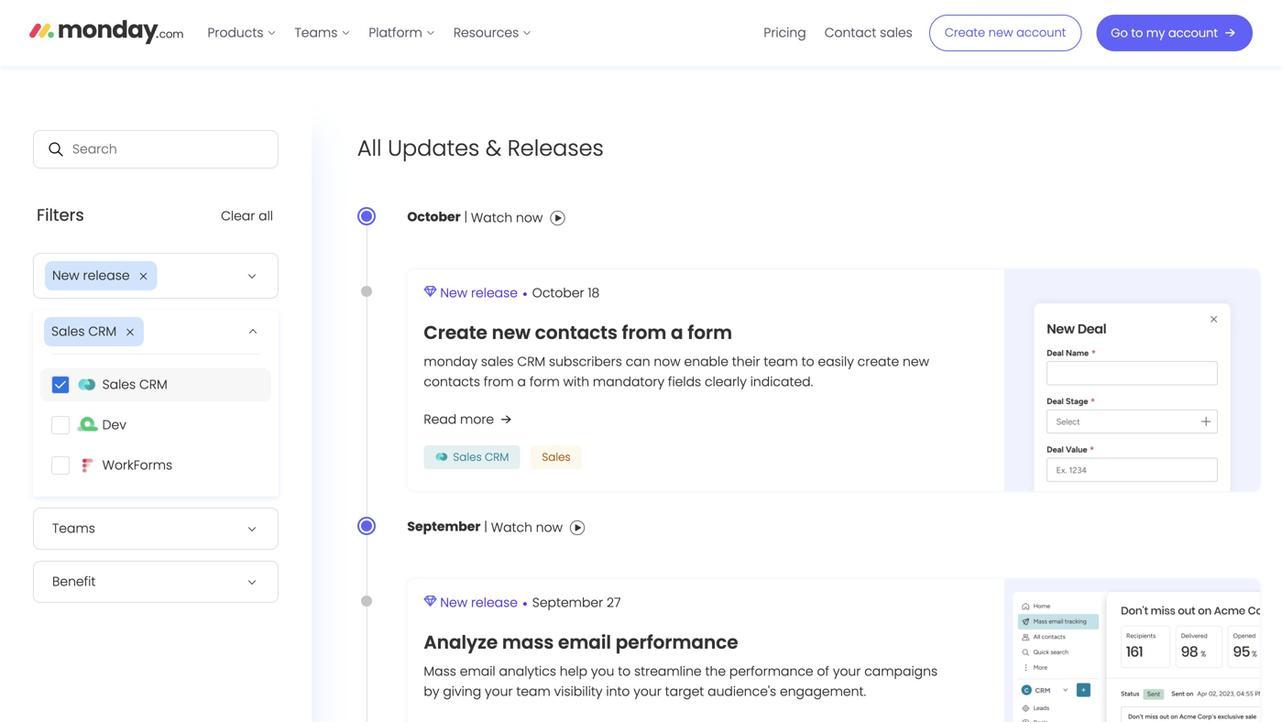 Task type: locate. For each thing, give the bounding box(es) containing it.
1 horizontal spatial from
[[622, 320, 667, 346]]

1 horizontal spatial email
[[558, 630, 611, 656]]

•
[[522, 284, 528, 304], [522, 593, 528, 614]]

pricing link
[[755, 18, 816, 48]]

account left the go
[[1017, 24, 1066, 41]]

1 horizontal spatial account
[[1169, 25, 1218, 41]]

email up help
[[558, 630, 611, 656]]

teams link
[[286, 18, 360, 48]]

1 horizontal spatial to
[[802, 353, 815, 371]]

account inside create new account button
[[1017, 24, 1066, 41]]

2 vertical spatial now
[[536, 519, 563, 536]]

now down releases
[[516, 209, 543, 227]]

team down "analytics"
[[516, 683, 551, 701]]

go to my account
[[1111, 25, 1218, 41]]

fields
[[668, 373, 701, 391]]

• for analyze mass email performance
[[522, 593, 528, 614]]

create inside "create new contacts from a form monday sales crm subscribers can now enable their team to easily create new contacts from a form with mandatory fields clearly indicated."
[[424, 320, 488, 346]]

sales up crm image
[[51, 323, 85, 341]]

sales right crm image
[[102, 376, 136, 394]]

new up the monday
[[440, 284, 468, 302]]

1 horizontal spatial new
[[903, 353, 929, 371]]

your right of
[[833, 663, 861, 681]]

clear all button
[[221, 207, 273, 225]]

1 horizontal spatial list
[[755, 0, 922, 66]]

1 vertical spatial •
[[522, 593, 528, 614]]

contacts
[[535, 320, 618, 346], [424, 373, 480, 391]]

analyze
[[424, 630, 498, 656]]

crm up dev option
[[139, 376, 168, 394]]

watch now up new release • september 27
[[491, 519, 563, 536]]

their
[[732, 353, 760, 371]]

teams inside teams link
[[295, 24, 338, 42]]

analytics
[[499, 663, 556, 681]]

0 vertical spatial to
[[1131, 25, 1143, 41]]

0 horizontal spatial account
[[1017, 24, 1066, 41]]

indicated.
[[750, 373, 813, 391]]

1 horizontal spatial a
[[671, 320, 683, 346]]

go
[[1111, 25, 1128, 41]]

your down "analytics"
[[485, 683, 513, 701]]

performance
[[616, 630, 738, 656], [730, 663, 814, 681]]

from up can
[[622, 320, 667, 346]]

1 vertical spatial september
[[532, 594, 603, 612]]

monday.com logo image
[[29, 12, 184, 50]]

your down streamline
[[634, 683, 662, 701]]

team inside "create new contacts from a form monday sales crm subscribers can now enable their team to easily create new contacts from a form with mandatory fields clearly indicated."
[[764, 353, 798, 371]]

your
[[833, 663, 861, 681], [485, 683, 513, 701], [634, 683, 662, 701]]

1 vertical spatial watch now link
[[491, 513, 585, 542]]

1 vertical spatial now
[[654, 353, 681, 371]]

teams
[[295, 24, 338, 42], [52, 520, 95, 538]]

1 horizontal spatial contacts
[[535, 320, 618, 346]]

list
[[198, 0, 541, 66], [755, 0, 922, 66]]

to up into
[[618, 663, 631, 681]]

benefit button
[[33, 561, 279, 603]]

new for analyze mass email performance
[[440, 594, 468, 612]]

0 horizontal spatial october
[[407, 208, 461, 226]]

1 vertical spatial watch now button
[[491, 513, 585, 542]]

1 horizontal spatial |
[[481, 518, 491, 536]]

0 horizontal spatial email
[[460, 663, 496, 681]]

more
[[460, 411, 494, 429]]

• left 18
[[522, 284, 528, 304]]

0 horizontal spatial form
[[530, 373, 560, 391]]

team
[[764, 353, 798, 371], [516, 683, 551, 701]]

team up indicated.
[[764, 353, 798, 371]]

watch now link for september
[[491, 513, 585, 542]]

new down filters
[[52, 267, 79, 285]]

releases
[[508, 133, 604, 163]]

2 horizontal spatial your
[[833, 663, 861, 681]]

2 list from the left
[[755, 0, 922, 66]]

all
[[357, 133, 382, 163]]

0 vertical spatial a
[[671, 320, 683, 346]]

read more link
[[424, 409, 516, 431]]

0 horizontal spatial new
[[492, 320, 531, 346]]

0 vertical spatial sales
[[880, 24, 913, 42]]

0 horizontal spatial create
[[424, 320, 488, 346]]

watch for october
[[471, 209, 513, 227]]

feature release icon image up the monday
[[424, 286, 437, 298]]

watch now
[[471, 209, 543, 227], [491, 519, 563, 536]]

1 vertical spatial team
[[516, 683, 551, 701]]

watch now button down &
[[471, 203, 565, 233]]

giving
[[443, 683, 481, 701]]

new inside new release • september 27
[[440, 594, 468, 612]]

1 vertical spatial create
[[424, 320, 488, 346]]

1 vertical spatial teams
[[52, 520, 95, 538]]

contacts down the monday
[[424, 373, 480, 391]]

1 vertical spatial from
[[484, 373, 514, 391]]

now up new release • september 27
[[536, 519, 563, 536]]

account inside go to my account "button"
[[1169, 25, 1218, 41]]

visibility
[[554, 683, 603, 701]]

0 vertical spatial team
[[764, 353, 798, 371]]

all updates & releases
[[357, 133, 604, 163]]

|
[[461, 208, 471, 226], [481, 518, 491, 536]]

dev
[[102, 416, 126, 434]]

from up more
[[484, 373, 514, 391]]

0 horizontal spatial |
[[461, 208, 471, 226]]

0 vertical spatial watch now
[[471, 209, 543, 227]]

september left 27
[[532, 594, 603, 612]]

watch now link
[[471, 203, 565, 233], [491, 513, 585, 542]]

watch now for october
[[471, 209, 543, 227]]

september
[[407, 518, 481, 536], [532, 594, 603, 612]]

form
[[688, 320, 732, 346], [530, 373, 560, 391]]

0 vertical spatial from
[[622, 320, 667, 346]]

1 vertical spatial watch now
[[491, 519, 563, 536]]

0 vertical spatial form
[[688, 320, 732, 346]]

workforms image
[[77, 457, 99, 475]]

october down updates on the top left
[[407, 208, 461, 226]]

mandatory
[[593, 373, 665, 391]]

to
[[1131, 25, 1143, 41], [802, 353, 815, 371], [618, 663, 631, 681]]

september inside new release • september 27
[[532, 594, 603, 612]]

2 vertical spatial to
[[618, 663, 631, 681]]

create
[[858, 353, 899, 371]]

0 vertical spatial close button
[[137, 268, 150, 283]]

1 vertical spatial close button
[[124, 324, 137, 339]]

0 vertical spatial watch
[[471, 209, 513, 227]]

1 horizontal spatial teams
[[295, 24, 338, 42]]

0 vertical spatial october
[[407, 208, 461, 226]]

2 • from the top
[[522, 593, 528, 614]]

0 vertical spatial •
[[522, 284, 528, 304]]

1 vertical spatial sales
[[481, 353, 514, 371]]

new inside new release • october 18
[[440, 284, 468, 302]]

0 vertical spatial feature release icon image
[[424, 286, 437, 298]]

0 vertical spatial new
[[989, 24, 1013, 41]]

september down crm icon
[[407, 518, 481, 536]]

watch down &
[[471, 209, 513, 227]]

now
[[516, 209, 543, 227], [654, 353, 681, 371], [536, 519, 563, 536]]

release
[[83, 267, 130, 285], [471, 284, 518, 302], [471, 594, 518, 612]]

performance up streamline
[[616, 630, 738, 656]]

1 horizontal spatial october
[[532, 284, 584, 302]]

sales inside button
[[880, 24, 913, 42]]

crm left remove value icon
[[88, 323, 117, 341]]

1 vertical spatial |
[[481, 518, 491, 536]]

list containing pricing
[[755, 0, 922, 66]]

my
[[1147, 25, 1165, 41]]

| for october
[[461, 208, 471, 226]]

sales crm left remove value icon
[[51, 323, 117, 341]]

crm left subscribers
[[517, 353, 546, 371]]

sales crm down more
[[453, 450, 509, 465]]

1 vertical spatial performance
[[730, 663, 814, 681]]

release inside new release • october 18
[[471, 284, 518, 302]]

0 horizontal spatial to
[[618, 663, 631, 681]]

new
[[989, 24, 1013, 41], [492, 320, 531, 346], [903, 353, 929, 371]]

watch now down &
[[471, 209, 543, 227]]

campaigns
[[865, 663, 938, 681]]

go to my account button
[[1097, 15, 1253, 51]]

1 • from the top
[[522, 284, 528, 304]]

watch
[[471, 209, 513, 227], [491, 519, 533, 536]]

release for create new contacts from a form
[[471, 284, 518, 302]]

0 vertical spatial |
[[461, 208, 471, 226]]

close button right new release
[[137, 268, 150, 283]]

release up mass
[[471, 594, 518, 612]]

close button
[[137, 268, 150, 283], [124, 324, 137, 339]]

new inside button
[[989, 24, 1013, 41]]

0 vertical spatial watch now link
[[471, 203, 565, 233]]

teams inside teams popup button
[[52, 520, 95, 538]]

october
[[407, 208, 461, 226], [532, 284, 584, 302]]

1 vertical spatial new
[[492, 320, 531, 346]]

to left easily
[[802, 353, 815, 371]]

0 horizontal spatial list
[[198, 0, 541, 66]]

0 horizontal spatial team
[[516, 683, 551, 701]]

sales right contact
[[880, 24, 913, 42]]

sales crm up dev
[[102, 376, 168, 394]]

watch now button
[[471, 203, 565, 233], [491, 513, 585, 542]]

sales
[[51, 323, 85, 341], [102, 376, 136, 394], [453, 450, 482, 465], [542, 450, 571, 465]]

performance up the audience's
[[730, 663, 814, 681]]

watch now link for october
[[471, 203, 565, 233]]

0 horizontal spatial a
[[518, 373, 526, 391]]

monday
[[424, 353, 478, 371]]

new for create new contacts from a form
[[440, 284, 468, 302]]

crm
[[88, 323, 117, 341], [517, 353, 546, 371], [139, 376, 168, 394], [485, 450, 509, 465]]

teams for teams popup button
[[52, 520, 95, 538]]

1 vertical spatial watch
[[491, 519, 533, 536]]

0 vertical spatial september
[[407, 518, 481, 536]]

0 horizontal spatial september
[[407, 518, 481, 536]]

products link
[[198, 18, 286, 48]]

sales
[[880, 24, 913, 42], [481, 353, 514, 371]]

| up new release • september 27
[[481, 518, 491, 536]]

feature release icon image
[[424, 286, 437, 298], [424, 596, 437, 607]]

1 vertical spatial email
[[460, 663, 496, 681]]

a left with
[[518, 373, 526, 391]]

resources link
[[444, 18, 541, 48]]

1 vertical spatial october
[[532, 284, 584, 302]]

contacts up subscribers
[[535, 320, 618, 346]]

1 vertical spatial sales crm
[[102, 376, 168, 394]]

1 list from the left
[[198, 0, 541, 66]]

account
[[1017, 24, 1066, 41], [1169, 25, 1218, 41]]

0 horizontal spatial teams
[[52, 520, 95, 538]]

2 horizontal spatial to
[[1131, 25, 1143, 41]]

to right the go
[[1131, 25, 1143, 41]]

form left with
[[530, 373, 560, 391]]

close button up sales crm option
[[124, 324, 137, 339]]

create
[[945, 24, 986, 41], [424, 320, 488, 346]]

| for september
[[481, 518, 491, 536]]

watch up new release • september 27
[[491, 519, 533, 536]]

watch now link up new release • september 27
[[491, 513, 585, 542]]

engagement.
[[780, 683, 866, 701]]

feature release icon image up analyze
[[424, 596, 437, 607]]

2 feature release icon image from the top
[[424, 596, 437, 607]]

enable
[[684, 353, 729, 371]]

0 vertical spatial now
[[516, 209, 543, 227]]

&
[[486, 133, 502, 163]]

form up enable
[[688, 320, 732, 346]]

release up the monday
[[471, 284, 518, 302]]

a up fields on the right
[[671, 320, 683, 346]]

release for analyze mass email performance
[[471, 594, 518, 612]]

to inside "button"
[[1131, 25, 1143, 41]]

1 feature release icon image from the top
[[424, 286, 437, 298]]

now up fields on the right
[[654, 353, 681, 371]]

from
[[622, 320, 667, 346], [484, 373, 514, 391]]

contact sales
[[825, 24, 913, 42]]

| down "all updates & releases"
[[461, 208, 471, 226]]

• up mass
[[522, 593, 528, 614]]

crm inside option
[[139, 376, 168, 394]]

0 horizontal spatial contacts
[[424, 373, 480, 391]]

watch now button up new release • september 27
[[491, 513, 585, 542]]

products
[[208, 24, 264, 42]]

0 vertical spatial create
[[945, 24, 986, 41]]

sales down with
[[542, 450, 571, 465]]

create inside create new account button
[[945, 24, 986, 41]]

teams up benefit
[[52, 520, 95, 538]]

sales inside option
[[102, 376, 136, 394]]

email up giving
[[460, 663, 496, 681]]

0 horizontal spatial from
[[484, 373, 514, 391]]

watch now link down &
[[471, 203, 565, 233]]

mass
[[424, 663, 456, 681]]

october left 18
[[532, 284, 584, 302]]

can
[[626, 353, 650, 371]]

1 horizontal spatial september
[[532, 594, 603, 612]]

1 horizontal spatial sales
[[880, 24, 913, 42]]

1 horizontal spatial form
[[688, 320, 732, 346]]

new up analyze
[[440, 594, 468, 612]]

1 vertical spatial to
[[802, 353, 815, 371]]

1 vertical spatial feature release icon image
[[424, 596, 437, 607]]

release inside new release • september 27
[[471, 594, 518, 612]]

a
[[671, 320, 683, 346], [518, 373, 526, 391]]

watch now button for october
[[471, 203, 565, 233]]

new
[[52, 267, 79, 285], [440, 284, 468, 302], [440, 594, 468, 612]]

0 vertical spatial teams
[[295, 24, 338, 42]]

into
[[606, 683, 630, 701]]

1 horizontal spatial create
[[945, 24, 986, 41]]

2 horizontal spatial new
[[989, 24, 1013, 41]]

teams right "products" link
[[295, 24, 338, 42]]

1 horizontal spatial team
[[764, 353, 798, 371]]

sales crm
[[51, 323, 117, 341], [102, 376, 168, 394], [453, 450, 509, 465]]

pricing
[[764, 24, 806, 42]]

0 horizontal spatial sales
[[481, 353, 514, 371]]

read more
[[424, 411, 494, 429]]

account right my
[[1169, 25, 1218, 41]]

0 vertical spatial watch now button
[[471, 203, 565, 233]]

october inside new release • october 18
[[532, 284, 584, 302]]

sales right the monday
[[481, 353, 514, 371]]



Task type: describe. For each thing, give the bounding box(es) containing it.
0 horizontal spatial your
[[485, 683, 513, 701]]

create for account
[[945, 24, 986, 41]]

crm down more
[[485, 450, 509, 465]]

sales crm option
[[40, 369, 271, 402]]

subscribers
[[549, 353, 622, 371]]

quick item creation from a form image
[[1004, 269, 1260, 491]]

by
[[424, 683, 440, 701]]

0 vertical spatial email
[[558, 630, 611, 656]]

remove value image
[[137, 273, 150, 280]]

filters
[[37, 203, 84, 227]]

now for october
[[516, 209, 543, 227]]

to inside the analyze mass email performance mass email analytics help you to streamline the performance of your campaigns by giving your team visibility into your target audience's engagement.
[[618, 663, 631, 681]]

clear
[[221, 207, 255, 225]]

watch now for september
[[491, 519, 563, 536]]

2 vertical spatial sales crm
[[453, 450, 509, 465]]

with
[[563, 373, 589, 391]]

read
[[424, 411, 457, 429]]

close button for release
[[137, 268, 150, 283]]

0 vertical spatial performance
[[616, 630, 738, 656]]

target
[[665, 683, 704, 701]]

create new account
[[945, 24, 1066, 41]]

dev option
[[40, 409, 271, 442]]

remove value image
[[124, 329, 137, 336]]

workforms
[[102, 457, 173, 474]]

new for contacts
[[492, 320, 531, 346]]

analyze mass email performance mass email analytics help you to streamline the performance of your campaigns by giving your team visibility into your target audience's engagement.
[[424, 630, 938, 701]]

sales inside "create new contacts from a form monday sales crm subscribers can now enable their team to easily create new contacts from a form with mandatory fields clearly indicated."
[[481, 353, 514, 371]]

list containing products
[[198, 0, 541, 66]]

new release
[[52, 267, 130, 285]]

dev image
[[77, 416, 99, 435]]

teams for teams link
[[295, 24, 338, 42]]

crm image
[[435, 451, 450, 464]]

you
[[591, 663, 614, 681]]

platform
[[369, 24, 422, 42]]

team inside the analyze mass email performance mass email analytics help you to streamline the performance of your campaigns by giving your team visibility into your target audience's engagement.
[[516, 683, 551, 701]]

sales right crm icon
[[453, 450, 482, 465]]

0 vertical spatial sales crm
[[51, 323, 117, 341]]

1 vertical spatial form
[[530, 373, 560, 391]]

create for contacts
[[424, 320, 488, 346]]

create new account button
[[929, 15, 1082, 51]]

the
[[705, 663, 726, 681]]

workforms option
[[40, 449, 271, 482]]

contact sales button
[[816, 18, 922, 48]]

sales crm inside option
[[102, 376, 168, 394]]

updates
[[388, 133, 480, 163]]

Search text field
[[34, 131, 278, 168]]

help
[[560, 663, 588, 681]]

benefit
[[52, 573, 96, 591]]

of
[[817, 663, 830, 681]]

watch for september
[[491, 519, 533, 536]]

platform link
[[360, 18, 444, 48]]

new release • october 18
[[440, 284, 600, 304]]

mass
[[502, 630, 554, 656]]

audience's
[[708, 683, 777, 701]]

main element
[[198, 0, 1253, 66]]

new release • september 27
[[440, 593, 621, 614]]

18
[[588, 284, 600, 302]]

to inside "create new contacts from a form monday sales crm subscribers can now enable their team to easily create new contacts from a form with mandatory fields clearly indicated."
[[802, 353, 815, 371]]

all
[[259, 207, 273, 225]]

teams button
[[33, 508, 279, 550]]

2 vertical spatial new
[[903, 353, 929, 371]]

mass email analytics 1 image
[[1004, 579, 1260, 722]]

close button for crm
[[124, 324, 137, 339]]

1 vertical spatial contacts
[[424, 373, 480, 391]]

1 vertical spatial a
[[518, 373, 526, 391]]

0 vertical spatial contacts
[[535, 320, 618, 346]]

release left remove value image
[[83, 267, 130, 285]]

watch now button for september
[[491, 513, 585, 542]]

crm inside "create new contacts from a form monday sales crm subscribers can now enable their team to easily create new contacts from a form with mandatory fields clearly indicated."
[[517, 353, 546, 371]]

streamline
[[634, 663, 702, 681]]

clear all
[[221, 207, 273, 225]]

now inside "create new contacts from a form monday sales crm subscribers can now enable their team to easily create new contacts from a form with mandatory fields clearly indicated."
[[654, 353, 681, 371]]

feature release icon image for create new contacts from a form
[[424, 286, 437, 298]]

resources
[[454, 24, 519, 42]]

27
[[607, 594, 621, 612]]

1 horizontal spatial your
[[634, 683, 662, 701]]

now for september
[[536, 519, 563, 536]]

easily
[[818, 353, 854, 371]]

contact
[[825, 24, 877, 42]]

clearly
[[705, 373, 747, 391]]

feature release icon image for analyze mass email performance
[[424, 596, 437, 607]]

create new contacts from a form monday sales crm subscribers can now enable their team to easily create new contacts from a form with mandatory fields clearly indicated.
[[424, 320, 929, 391]]

new for account
[[989, 24, 1013, 41]]

• for create new contacts from a form
[[522, 284, 528, 304]]

crm image
[[77, 376, 99, 394]]



Task type: vqa. For each thing, say whether or not it's contained in the screenshot.
topmost Analyst
no



